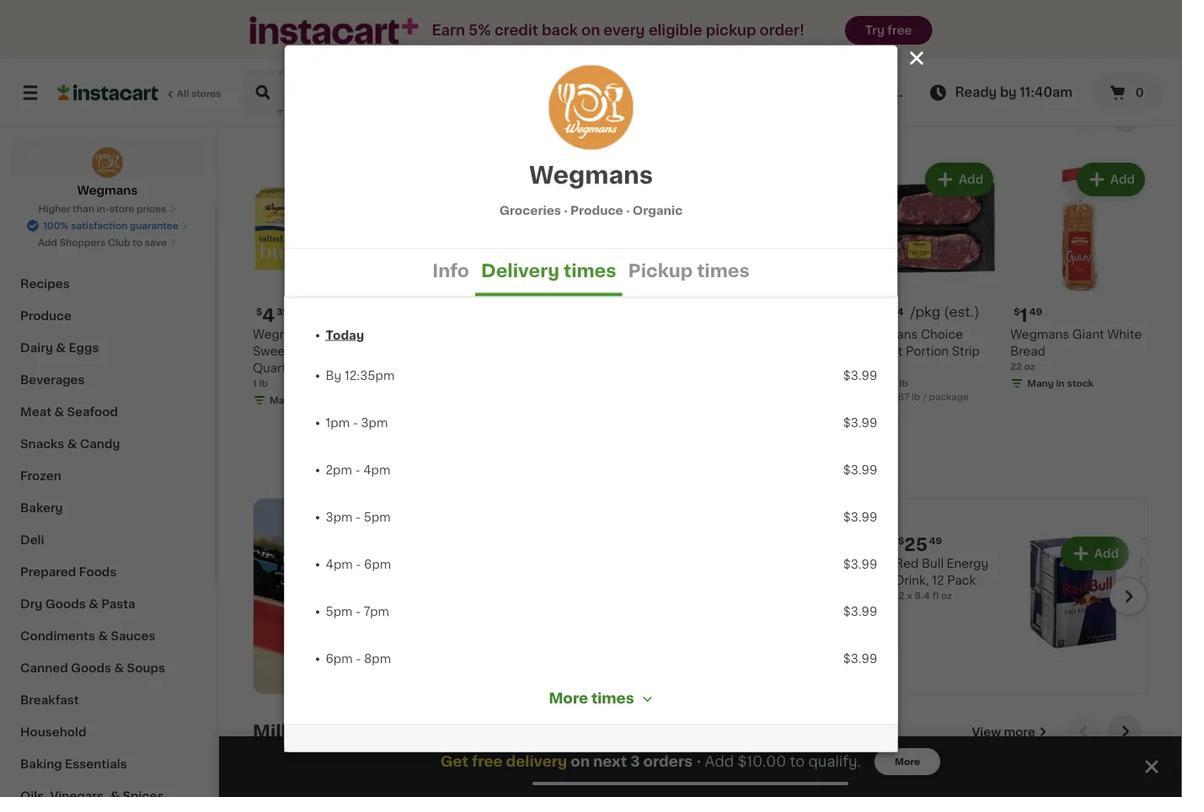 Task type: vqa. For each thing, say whether or not it's contained in the screenshot.
second fl from the right
yes



Task type: locate. For each thing, give the bounding box(es) containing it.
beverages
[[20, 374, 85, 386]]

soli
[[708, 0, 729, 4]]

12 down drink,
[[895, 591, 905, 601]]

fl
[[933, 591, 939, 601], [1168, 591, 1175, 601]]

0 horizontal spatial /
[[887, 25, 891, 34]]

organic
[[732, 0, 779, 4], [633, 205, 683, 217]]

many in stock down 1 each
[[421, 25, 488, 34]]

25
[[905, 536, 928, 554]]

1 vertical spatial pickup
[[628, 262, 693, 280]]

add inside add shoppers club to save link
[[38, 238, 57, 247]]

more for more
[[895, 757, 921, 767]]

5pm up 4pm - 6pm
[[364, 511, 391, 523]]

0 horizontal spatial wegmans logo image
[[91, 147, 123, 179]]

- right 1pm
[[353, 417, 358, 429]]

0 vertical spatial view
[[929, 86, 960, 99]]

1 horizontal spatial red
[[1140, 558, 1163, 570]]

info
[[433, 262, 469, 280]]

1 vertical spatial more
[[895, 757, 921, 767]]

0 horizontal spatial ·
[[564, 205, 568, 217]]

- left 7pm
[[356, 606, 361, 617]]

6 $3.99 from the top
[[844, 606, 878, 617]]

0 vertical spatial organic
[[732, 0, 779, 4]]

0 horizontal spatial 49
[[930, 537, 943, 546]]

each right 0.42
[[924, 39, 947, 48]]

& left pasta
[[89, 598, 98, 610]]

in down wegmans giant white bread 22 oz in the top right of the page
[[1057, 379, 1065, 388]]

5
[[253, 25, 259, 34]]

ready by 11:40am
[[955, 86, 1073, 99]]

5pm
[[364, 511, 391, 523], [326, 606, 353, 617]]

oz right 22 on the right top of the page
[[1025, 362, 1036, 372]]

0.42
[[890, 39, 910, 48]]

pickup for pickup at 100 farm view
[[803, 86, 847, 99]]

wegmans up sweet
[[253, 329, 312, 341]]

2 red from the left
[[1140, 558, 1163, 570]]

0 vertical spatial 5pm
[[364, 511, 391, 523]]

- down the 2pm - 4pm at left
[[356, 511, 361, 523]]

many down 0.42
[[876, 55, 903, 65]]

each right 0.82
[[621, 22, 644, 31]]

2 $3.99 from the top
[[844, 417, 878, 429]]

wegmans up perfect
[[859, 329, 918, 341]]

0 horizontal spatial 4pm
[[326, 558, 353, 570]]

wegmans logo image
[[549, 65, 633, 150], [91, 147, 123, 179]]

view left more
[[972, 727, 1001, 738]]

times for more
[[592, 692, 634, 706]]

lb right 0.67
[[912, 393, 921, 402]]

4 inside 'soli organic baby spinach 4 oz'
[[708, 25, 714, 34]]

goods for dry
[[45, 598, 86, 610]]

meat & seafood
[[20, 406, 118, 418]]

more inside more times 
[[549, 692, 588, 706]]

organic up spinach
[[732, 0, 779, 4]]

1 vertical spatial 4pm
[[326, 558, 353, 570]]

2 item carousel region from the top
[[253, 716, 1149, 797]]

$ inside $ 25 49
[[898, 537, 905, 546]]

delivery times
[[481, 262, 617, 280]]

1 item carousel region from the top
[[253, 99, 1149, 485]]

$ up drink,
[[898, 537, 905, 546]]

lb right 0.82
[[610, 22, 618, 31]]

4pm - 6pm
[[326, 558, 391, 570]]

to
[[133, 238, 143, 247], [790, 755, 805, 769]]

1 vertical spatial to
[[790, 755, 805, 769]]

lb down "quarters"
[[259, 379, 268, 388]]

wegmans up bread
[[1011, 329, 1070, 341]]

2 horizontal spatial 4
[[1140, 591, 1146, 601]]

$ 4 39
[[256, 307, 289, 324]]

product group
[[708, 0, 846, 52], [404, 160, 543, 394], [556, 160, 694, 377], [708, 160, 846, 478], [859, 160, 997, 404], [1011, 160, 1149, 394], [404, 776, 543, 797], [556, 776, 694, 797], [708, 776, 846, 797], [859, 776, 997, 797]]

& inside dry goods & pasta link
[[89, 598, 98, 610]]

& for dairy
[[56, 342, 66, 354]]

3pm right 1pm
[[361, 417, 388, 429]]

1 vertical spatial view
[[972, 727, 1001, 738]]

1 horizontal spatial produce
[[571, 205, 623, 217]]

goods
[[45, 598, 86, 610], [71, 662, 111, 674]]

4pm right 2pm
[[363, 464, 391, 476]]

free inside treatment tracker modal dialog
[[472, 755, 503, 769]]

wegmans inside wegmans giant white bread 22 oz
[[1011, 329, 1070, 341]]

0 horizontal spatial 4
[[262, 307, 275, 324]]

1 horizontal spatial 4pm
[[363, 464, 391, 476]]

1 horizontal spatial 1
[[404, 8, 408, 18]]

12 down "bull"
[[932, 575, 945, 587]]

100
[[866, 86, 890, 99]]

free
[[888, 24, 912, 36], [472, 755, 503, 769]]

more button
[[875, 748, 941, 775]]

x left 8.4 at bottom
[[907, 591, 913, 601]]

0 horizontal spatial pickup
[[628, 262, 693, 280]]

0 horizontal spatial oz
[[716, 25, 727, 34]]

1 inside product group
[[1020, 307, 1028, 324]]

5pm left 7pm
[[326, 606, 353, 617]]

1 horizontal spatial 6pm
[[364, 558, 391, 570]]

wegmans up russet
[[253, 0, 312, 4]]

canned goods & soups
[[20, 662, 165, 674]]

buy it again link
[[10, 174, 205, 207]]

6pm up 7pm
[[364, 558, 391, 570]]

& inside 'snacks & candy' link
[[67, 438, 77, 450]]

spinach
[[708, 9, 755, 21]]

goods down prepared foods
[[45, 598, 86, 610]]

lb up 0.67
[[900, 379, 909, 388]]

1 fl from the left
[[933, 591, 939, 601]]

potatoes,
[[315, 0, 371, 4]]

1 horizontal spatial 49
[[1030, 308, 1043, 317]]

0 horizontal spatial 1
[[253, 379, 257, 388]]

in-
[[97, 204, 110, 214]]

0.67
[[890, 393, 910, 402]]

1 horizontal spatial wegmans logo image
[[549, 65, 633, 150]]

oz for spinach
[[716, 25, 727, 34]]

about down try
[[859, 39, 887, 48]]

·
[[564, 205, 568, 217], [626, 205, 630, 217]]

red inside red bull energy drink, 12 pack 12 x 8.4 fl oz
[[895, 558, 919, 570]]

1 horizontal spatial each
[[621, 22, 644, 31]]

0 horizontal spatial 3pm
[[326, 511, 353, 523]]

each up earn
[[411, 8, 434, 18]]

& left soups
[[114, 662, 124, 674]]

- left 8pm
[[356, 653, 361, 665]]

1 vertical spatial goods
[[71, 662, 111, 674]]

$3.99 for 7pm
[[844, 606, 878, 617]]

pickup
[[706, 23, 756, 38]]

1 vertical spatial 3pm
[[326, 511, 353, 523]]

1 vertical spatial 6pm
[[326, 653, 353, 665]]

produce link
[[10, 300, 205, 332]]

to left save
[[133, 238, 143, 247]]

None search field
[[241, 69, 556, 116]]

many
[[421, 25, 448, 34], [573, 39, 600, 48], [270, 42, 296, 51], [876, 55, 903, 65], [1028, 379, 1054, 388], [270, 396, 296, 405]]

1 horizontal spatial to
[[790, 755, 805, 769]]

2 vertical spatial 1
[[253, 379, 257, 388]]

6pm
[[364, 558, 391, 570], [326, 653, 353, 665]]

pickup inside popup button
[[803, 86, 847, 99]]

bul
[[1166, 558, 1183, 570]]

fl right 8.4 at bottom
[[933, 591, 939, 601]]

times inside tab
[[564, 262, 617, 280]]

fl inside red bull energy drink, 12 pack 12 x 8.4 fl oz
[[933, 591, 939, 601]]

5 $3.99 from the top
[[844, 558, 878, 570]]

sauces
[[111, 630, 156, 642]]

0 vertical spatial produce
[[571, 205, 623, 217]]

0 vertical spatial oz
[[716, 25, 727, 34]]

0 vertical spatial item carousel region
[[253, 99, 1149, 485]]

stock
[[461, 25, 488, 34], [613, 39, 639, 48], [310, 42, 336, 51], [916, 55, 942, 65], [1067, 379, 1094, 388], [310, 396, 336, 405]]

& inside 'canned goods & soups' link
[[114, 662, 124, 674]]

groceries · produce · organic
[[500, 205, 683, 217]]

12 inside red bul 4 x 12 fl o
[[1156, 591, 1166, 601]]

wegmans inside wegmans potatoes, russet 5 lb
[[253, 0, 312, 4]]

2 fl from the left
[[1168, 591, 1175, 601]]

1 horizontal spatial x
[[1148, 591, 1154, 601]]

2 horizontal spatial 12
[[1156, 591, 1166, 601]]

red
[[895, 558, 919, 570], [1140, 558, 1163, 570]]

free for get
[[472, 755, 503, 769]]

1 vertical spatial 49
[[930, 537, 943, 546]]

1 horizontal spatial 3pm
[[361, 417, 388, 429]]

4 down spinach
[[708, 25, 714, 34]]

more up "delivery"
[[549, 692, 588, 706]]

49 for 1
[[1030, 308, 1043, 317]]

qualify.
[[809, 755, 861, 769]]

more inside button
[[895, 757, 921, 767]]

oz
[[716, 25, 727, 34], [1025, 362, 1036, 372], [941, 591, 953, 601]]

earn 5% credit back on every eligible pickup order!
[[432, 23, 805, 38]]

sponsored badge image
[[708, 38, 759, 47]]

view inside popup button
[[972, 727, 1001, 738]]

1 horizontal spatial fl
[[1168, 591, 1175, 601]]

produce down recipes
[[20, 310, 72, 322]]

$3.99 for 3pm
[[844, 417, 878, 429]]

7 $3.99 from the top
[[844, 653, 878, 665]]

3pm down 2pm
[[326, 511, 353, 523]]

0.82
[[587, 22, 607, 31]]

foods
[[79, 566, 117, 578]]

on left next at the right bottom of the page
[[571, 755, 590, 769]]

stock left credit
[[461, 25, 488, 34]]

higher than in-store prices
[[38, 204, 166, 214]]

0 vertical spatial to
[[133, 238, 143, 247]]

1 horizontal spatial more
[[895, 757, 921, 767]]

many in stock inside product group
[[1028, 379, 1094, 388]]

many down "quarters"
[[270, 396, 296, 405]]

4 left 39
[[262, 307, 275, 324]]

on right back
[[582, 23, 600, 38]]

/ right try
[[887, 25, 891, 34]]

wegmans for portion
[[859, 329, 918, 341]]

view right farm
[[929, 86, 960, 99]]

0 horizontal spatial red
[[895, 558, 919, 570]]

times
[[564, 262, 617, 280], [697, 262, 750, 280], [592, 692, 634, 706]]

100% satisfaction guarantee
[[43, 221, 179, 231]]

snacks
[[20, 438, 64, 450]]

wegmans up "groceries · produce · organic"
[[529, 164, 653, 187]]

oz inside wegmans giant white bread 22 oz
[[1025, 362, 1036, 372]]

0 horizontal spatial x
[[907, 591, 913, 601]]

1 · from the left
[[564, 205, 568, 217]]

2pm - 4pm
[[326, 464, 391, 476]]

0 vertical spatial 4pm
[[363, 464, 391, 476]]

0 vertical spatial 49
[[1030, 308, 1043, 317]]

red bul 4 x 12 fl o
[[1140, 558, 1183, 601]]

2 x from the left
[[1148, 591, 1154, 601]]

red up drink,
[[895, 558, 919, 570]]

white
[[1108, 329, 1142, 341]]

goods for canned
[[71, 662, 111, 674]]

red inside red bul 4 x 12 fl o
[[1140, 558, 1163, 570]]

to right $10.00
[[790, 755, 805, 769]]

1 horizontal spatial view
[[972, 727, 1001, 738]]

100% satisfaction guarantee button
[[26, 216, 189, 233]]

$ up bread
[[1014, 308, 1020, 317]]

& left sauces
[[98, 630, 108, 642]]

1 vertical spatial organic
[[633, 205, 683, 217]]

1 vertical spatial /
[[893, 379, 897, 388]]

0 vertical spatial 4
[[708, 25, 714, 34]]

49 up bread
[[1030, 308, 1043, 317]]

0 horizontal spatial organic
[[633, 205, 683, 217]]

more for more times 
[[549, 692, 588, 706]]

1 $3.99 from the top
[[844, 370, 878, 381]]

1 red from the left
[[895, 558, 919, 570]]

1 vertical spatial free
[[472, 755, 503, 769]]

& left 'eggs'
[[56, 342, 66, 354]]

1 vertical spatial 4
[[262, 307, 275, 324]]

/ inside green squash (zucchini) $1.99 / lb about 0.42 lb each
[[887, 25, 891, 34]]

add button for product group containing /pkg (est.)
[[927, 165, 992, 195]]

wegmans logo image inside wegmans 'link'
[[91, 147, 123, 179]]

bread
[[1011, 346, 1046, 358]]

1 vertical spatial about
[[859, 39, 887, 48]]

1 horizontal spatial free
[[888, 24, 912, 36]]

/pkg
[[911, 305, 941, 319]]

fl inside red bul 4 x 12 fl o
[[1168, 591, 1175, 601]]

12 left o
[[1156, 591, 1166, 601]]

dry goods & pasta
[[20, 598, 135, 610]]

vegan button
[[556, 160, 694, 377]]

49 right 25
[[930, 537, 943, 546]]

beverages link
[[10, 364, 205, 396]]

many in stock down wegmans giant white bread 22 oz in the top right of the page
[[1028, 379, 1094, 388]]

& right meat
[[54, 406, 64, 418]]

stock down wegmans giant white bread 22 oz in the top right of the page
[[1067, 379, 1094, 388]]

0 vertical spatial 3pm
[[361, 417, 388, 429]]

2 vertical spatial oz
[[941, 591, 953, 601]]

1 each
[[404, 8, 434, 18]]

wegmans potatoes, russet 5 lb
[[253, 0, 371, 34]]

0 vertical spatial goods
[[45, 598, 86, 610]]

- for 5pm
[[356, 511, 361, 523]]

8.4
[[915, 591, 930, 601]]

1 vertical spatial produce
[[20, 310, 72, 322]]

times inside tab
[[697, 262, 750, 280]]

about down $14.99
[[859, 393, 887, 402]]

1 vertical spatial 5pm
[[326, 606, 353, 617]]

wegmans inside wegmans choice perfect portion strip steak $14.99 / lb about 0.67 lb / package
[[859, 329, 918, 341]]

1 vertical spatial 1
[[1020, 307, 1028, 324]]

fl left o
[[1168, 591, 1175, 601]]

0 vertical spatial free
[[888, 24, 912, 36]]

about
[[556, 22, 584, 31], [859, 39, 887, 48], [859, 393, 887, 402]]

many in stock
[[421, 25, 488, 34], [573, 39, 639, 48], [270, 42, 336, 51], [876, 55, 942, 65], [1028, 379, 1094, 388], [270, 396, 336, 405]]

view more
[[972, 727, 1036, 738]]

oz down the pack
[[941, 591, 953, 601]]

prepared
[[20, 566, 76, 578]]

4
[[708, 25, 714, 34], [262, 307, 275, 324], [1140, 591, 1146, 601]]

oz up sponsored badge image
[[716, 25, 727, 34]]

2 horizontal spatial each
[[924, 39, 947, 48]]

3 $3.99 from the top
[[844, 464, 878, 476]]

in left 5%
[[450, 25, 459, 34]]

$ inside $ 1 49
[[1014, 308, 1020, 317]]

1 horizontal spatial oz
[[941, 591, 953, 601]]

/ left package
[[923, 393, 927, 402]]

eggs
[[69, 342, 99, 354]]

4pm up 5pm - 7pm
[[326, 558, 353, 570]]


[[641, 692, 655, 706]]

- for 4pm
[[355, 464, 360, 476]]

0 horizontal spatial free
[[472, 755, 503, 769]]

0 horizontal spatial more
[[549, 692, 588, 706]]

red left bul
[[1140, 558, 1163, 570]]

1 x from the left
[[907, 591, 913, 601]]

1 vertical spatial on
[[571, 755, 590, 769]]

1 horizontal spatial organic
[[732, 0, 779, 4]]

$ left 39
[[256, 308, 262, 317]]

0 vertical spatial on
[[582, 23, 600, 38]]

& inside "dairy & eggs" link
[[56, 342, 66, 354]]

$ up red bul 4 x 12 fl o
[[1143, 537, 1149, 546]]

& inside condiments & sauces link
[[98, 630, 108, 642]]

1 horizontal spatial ·
[[626, 205, 630, 217]]

free right get
[[472, 755, 503, 769]]

0 horizontal spatial each
[[411, 8, 434, 18]]

many in stock down wegmans potatoes, russet 5 lb
[[270, 42, 336, 51]]

0 horizontal spatial produce
[[20, 310, 72, 322]]

- right 2pm
[[355, 464, 360, 476]]

wegmans inside the wegmans salted sweet cream butter quarters 1 lb
[[253, 329, 312, 341]]

tab list
[[284, 249, 898, 296]]

squash
[[899, 0, 943, 4]]

- down 3pm - 5pm
[[356, 558, 361, 570]]

add button for product group containing 1
[[1079, 165, 1144, 195]]

farm
[[893, 86, 926, 99]]

times for delivery
[[564, 262, 617, 280]]

49 inside $ 1 49
[[1030, 308, 1043, 317]]

higher
[[38, 204, 71, 214]]

pickup at 100 farm view
[[803, 86, 960, 99]]

1 vertical spatial oz
[[1025, 362, 1036, 372]]

0 horizontal spatial 12
[[895, 591, 905, 601]]

0 vertical spatial pickup
[[803, 86, 847, 99]]

2 vertical spatial each
[[924, 39, 947, 48]]

1 vertical spatial item carousel region
[[253, 716, 1149, 797]]

0 vertical spatial /
[[887, 25, 891, 34]]

delivery times tab
[[475, 249, 622, 296]]

save
[[145, 238, 167, 247]]

& for meat
[[54, 406, 64, 418]]

4 left o
[[1140, 591, 1146, 601]]

6pm left 8pm
[[326, 653, 353, 665]]

in
[[450, 25, 459, 34], [602, 39, 610, 48], [299, 42, 307, 51], [905, 55, 914, 65], [1057, 379, 1065, 388], [299, 396, 307, 405]]

2 horizontal spatial 1
[[1020, 307, 1028, 324]]

portion
[[906, 346, 949, 358]]

& inside meat & seafood link
[[54, 406, 64, 418]]

oz inside 'soli organic baby spinach 4 oz'
[[716, 25, 727, 34]]

0 horizontal spatial to
[[133, 238, 143, 247]]

2 vertical spatial /
[[923, 393, 927, 402]]

2 vertical spatial about
[[859, 393, 887, 402]]

higher than in-store prices link
[[38, 202, 177, 216]]

2 vertical spatial 4
[[1140, 591, 1146, 601]]

instacart logo image
[[57, 83, 158, 103]]

$1.99
[[859, 25, 885, 34]]

eligible
[[649, 23, 703, 38]]

1 horizontal spatial pickup
[[803, 86, 847, 99]]

$3.99 for 8pm
[[844, 653, 878, 665]]

1 horizontal spatial 4
[[708, 25, 714, 34]]

4 inside red bul 4 x 12 fl o
[[1140, 591, 1146, 601]]

choice
[[921, 329, 963, 341]]

organic up the pickup times
[[633, 205, 683, 217]]

pickup inside tab
[[628, 262, 693, 280]]

condiments
[[20, 630, 95, 642]]

wegmans logo image down 0.82
[[549, 65, 633, 150]]

& left candy at the left of page
[[67, 438, 77, 450]]

goods down 'condiments & sauces'
[[71, 662, 111, 674]]

49 inside $ 25 49
[[930, 537, 943, 546]]

by
[[1000, 86, 1017, 99]]

strip
[[952, 346, 980, 358]]

add
[[656, 174, 681, 186], [959, 174, 984, 186], [1111, 174, 1135, 186], [38, 238, 57, 247], [850, 548, 875, 560], [1095, 548, 1119, 560], [705, 755, 734, 769]]

produce right groceries
[[571, 205, 623, 217]]

0 horizontal spatial view
[[929, 86, 960, 99]]

0 horizontal spatial fl
[[933, 591, 939, 601]]

1
[[404, 8, 408, 18], [1020, 307, 1028, 324], [253, 379, 257, 388]]

free up 0.42
[[888, 24, 912, 36]]

2 horizontal spatial oz
[[1025, 362, 1036, 372]]

/ up 0.67
[[893, 379, 897, 388]]

times inside more times 
[[592, 692, 634, 706]]

$ inside $ 4 39
[[256, 308, 262, 317]]

wegmans choice perfect portion strip steak $14.99 / lb about 0.67 lb / package
[[859, 329, 980, 402]]

lb right 5
[[261, 25, 270, 34]]

candy
[[80, 438, 120, 450]]

1 horizontal spatial 12
[[932, 575, 945, 587]]

on inside treatment tracker modal dialog
[[571, 755, 590, 769]]

- for 3pm
[[353, 417, 358, 429]]

& for condiments
[[98, 630, 108, 642]]

-
[[353, 417, 358, 429], [355, 464, 360, 476], [356, 511, 361, 523], [356, 558, 361, 570], [356, 606, 361, 617], [356, 653, 361, 665]]

$3.99 for 5pm
[[844, 511, 878, 523]]

buy it again
[[47, 185, 119, 196]]

about inside green squash (zucchini) $1.99 / lb about 0.42 lb each
[[859, 39, 887, 48]]

item carousel region
[[253, 99, 1149, 485], [253, 716, 1149, 797]]

49 for 25
[[930, 537, 943, 546]]

4 $3.99 from the top
[[844, 511, 878, 523]]

0 vertical spatial more
[[549, 692, 588, 706]]

1 inside the wegmans salted sweet cream butter quarters 1 lb
[[253, 379, 257, 388]]



Task type: describe. For each thing, give the bounding box(es) containing it.
condiments & sauces
[[20, 630, 156, 642]]

item carousel region containing best sellers
[[253, 99, 1149, 485]]

oz inside red bull energy drink, 12 pack 12 x 8.4 fl oz
[[941, 591, 953, 601]]

wegmans link
[[77, 147, 138, 199]]

deli link
[[10, 524, 205, 556]]

$3.99 for 4pm
[[844, 464, 878, 476]]

0 vertical spatial 1
[[404, 8, 408, 18]]

in down "quarters"
[[299, 396, 307, 405]]

russet
[[253, 9, 294, 21]]

0 vertical spatial 6pm
[[364, 558, 391, 570]]

0 vertical spatial about
[[556, 22, 584, 31]]

04
[[891, 308, 904, 317]]

get free delivery on next 3 orders • add $10.00 to qualify.
[[441, 755, 861, 769]]

about inside wegmans choice perfect portion strip steak $14.99 / lb about 0.67 lb / package
[[859, 393, 887, 402]]

$3.99 for 6pm
[[844, 558, 878, 570]]

12 for energy
[[932, 575, 945, 587]]

green squash (zucchini) $1.99 / lb about 0.42 lb each
[[859, 0, 947, 48]]

organic inside 'soli organic baby spinach 4 oz'
[[732, 0, 779, 4]]

stock down wegmans potatoes, russet 5 lb
[[310, 42, 336, 51]]

essentials
[[65, 759, 127, 770]]

baking
[[20, 759, 62, 770]]

product group containing /pkg (est.)
[[859, 160, 997, 404]]

lb inside the wegmans salted sweet cream butter quarters 1 lb
[[259, 379, 268, 388]]

perfect
[[859, 346, 903, 358]]

add shoppers club to save link
[[38, 236, 177, 249]]

product group containing soli organic baby spinach
[[708, 0, 846, 52]]

seafood
[[67, 406, 118, 418]]

many in stock down the earn 5% credit back on every eligible pickup order!
[[573, 39, 639, 48]]

wegmans for 5
[[253, 0, 312, 4]]

tab list containing info
[[284, 249, 898, 296]]

bakery link
[[10, 492, 205, 524]]

(est.)
[[944, 305, 980, 319]]

in inside product group
[[1057, 379, 1065, 388]]

8pm
[[364, 653, 391, 665]]

39
[[277, 308, 289, 317]]

stock up 1pm
[[310, 396, 336, 405]]

lb up 0.42
[[893, 25, 902, 34]]

energy
[[947, 558, 989, 570]]

meat & seafood link
[[10, 396, 205, 428]]

many in stock down by at the top
[[270, 396, 336, 405]]

1 horizontal spatial 5pm
[[364, 511, 391, 523]]

sweet
[[253, 346, 290, 358]]

in down the earn 5% credit back on every eligible pickup order!
[[602, 39, 610, 48]]

pack
[[948, 575, 976, 587]]

close modal image
[[907, 48, 928, 69]]

red for red bull energy drink, 12 pack
[[895, 558, 919, 570]]

wegmans for bread
[[1011, 329, 1070, 341]]

in down wegmans potatoes, russet 5 lb
[[299, 42, 307, 51]]

canned
[[20, 662, 68, 674]]

wegmans salted sweet cream butter quarters 1 lb
[[253, 329, 372, 388]]

vegan
[[558, 288, 588, 297]]

2 horizontal spatial /
[[923, 393, 927, 402]]

x inside red bul 4 x 12 fl o
[[1148, 591, 1154, 601]]

meat
[[20, 406, 51, 418]]

club
[[108, 238, 130, 247]]

more
[[1004, 727, 1036, 738]]

stock up farm
[[916, 55, 942, 65]]

many down 0.82
[[573, 39, 600, 48]]

wegmans giant white bread 22 oz
[[1011, 329, 1142, 372]]

$ for 4
[[256, 308, 262, 317]]

stock inside product group
[[1067, 379, 1094, 388]]

pasta
[[101, 598, 135, 610]]

every
[[604, 23, 645, 38]]

many down russet
[[270, 42, 296, 51]]

best
[[253, 107, 296, 125]]

oz for bread
[[1025, 362, 1036, 372]]

earn
[[432, 23, 465, 38]]

0 vertical spatial each
[[411, 8, 434, 18]]

wegmans for cream
[[253, 329, 312, 341]]

pickup times
[[628, 262, 750, 280]]

product group containing 1
[[1011, 160, 1149, 394]]

cream
[[293, 346, 332, 358]]

again
[[85, 185, 119, 196]]

many down 1 each
[[421, 25, 448, 34]]

item carousel region containing milk
[[253, 716, 1149, 797]]

pickup for pickup times
[[628, 262, 693, 280]]

store
[[110, 204, 134, 214]]

to inside treatment tracker modal dialog
[[790, 755, 805, 769]]

butter
[[335, 346, 372, 358]]

prepared foods
[[20, 566, 117, 578]]

breakfast
[[20, 695, 79, 706]]

red for red bul
[[1140, 558, 1163, 570]]

baby
[[782, 0, 813, 4]]

pickup at 100 farm view button
[[776, 69, 960, 116]]

/pkg (est.)
[[911, 305, 980, 319]]

view inside popup button
[[929, 86, 960, 99]]

$10.04 per package (estimated) element
[[859, 305, 997, 326]]

lists
[[47, 218, 76, 230]]

credit
[[495, 23, 538, 38]]

wegmans up higher than in-store prices 'link'
[[77, 185, 138, 196]]

- for 7pm
[[356, 606, 361, 617]]

many in stock down 0.42
[[876, 55, 942, 65]]

pickup times tab
[[622, 249, 756, 296]]

1 vertical spatial each
[[621, 22, 644, 31]]

quarters
[[253, 363, 305, 375]]

red bull energy drinks image
[[615, 534, 646, 564]]

lb inside wegmans potatoes, russet 5 lb
[[261, 25, 270, 34]]

product group containing add
[[556, 160, 694, 377]]

x inside red bull energy drink, 12 pack 12 x 8.4 fl oz
[[907, 591, 913, 601]]

lb right 0.42
[[913, 39, 921, 48]]

steak
[[859, 363, 893, 375]]

22
[[1011, 362, 1022, 372]]

household link
[[10, 716, 205, 748]]

than
[[73, 204, 94, 214]]

add button for product group containing add
[[624, 165, 689, 195]]

green
[[859, 0, 896, 4]]

1 horizontal spatial /
[[893, 379, 897, 388]]

12:35pm
[[345, 370, 395, 381]]

snacks & candy link
[[10, 428, 205, 460]]

guarantee
[[130, 221, 179, 231]]

$ 1 49
[[1014, 307, 1043, 324]]

sellers
[[300, 107, 364, 125]]

2 · from the left
[[626, 205, 630, 217]]

2pm
[[326, 464, 352, 476]]

$ 25 49
[[898, 536, 943, 554]]

milk
[[253, 724, 292, 741]]

ready
[[955, 86, 997, 99]]

bull
[[922, 558, 944, 570]]

household
[[20, 727, 86, 738]]

in down 0.42
[[905, 55, 914, 65]]

each inside green squash (zucchini) $1.99 / lb about 0.42 lb each
[[924, 39, 947, 48]]

express icon image
[[250, 16, 418, 44]]

many down bread
[[1028, 379, 1054, 388]]

free for try
[[888, 24, 912, 36]]

info tab
[[427, 249, 475, 296]]

12 for 4
[[1156, 591, 1166, 601]]

lists link
[[10, 207, 205, 241]]

red bull energy drink, 12 pack 12 x 8.4 fl oz
[[895, 558, 989, 601]]

- for 8pm
[[356, 653, 361, 665]]

add inside treatment tracker modal dialog
[[705, 755, 734, 769]]

next
[[593, 755, 627, 769]]

recipes
[[20, 278, 70, 290]]

canned goods & soups link
[[10, 652, 205, 684]]

add shoppers club to save
[[38, 238, 167, 247]]

more times 
[[549, 692, 655, 706]]

red bull energy drinks image
[[254, 499, 601, 695]]

- for 6pm
[[356, 558, 361, 570]]

stock down the 'every'
[[613, 39, 639, 48]]

buy
[[47, 185, 71, 196]]

dairy & eggs link
[[10, 332, 205, 364]]

frozen link
[[10, 460, 205, 492]]

soli organic baby spinach 4 oz
[[708, 0, 813, 34]]

$ for 1
[[1014, 308, 1020, 317]]

0 horizontal spatial 5pm
[[326, 606, 353, 617]]

frozen
[[20, 470, 61, 482]]

treatment tracker modal dialog
[[219, 737, 1183, 797]]

baking essentials link
[[10, 748, 205, 780]]

& for snacks
[[67, 438, 77, 450]]

$ for 25
[[898, 537, 905, 546]]

times for pickup
[[697, 262, 750, 280]]

try
[[866, 24, 885, 36]]

0 horizontal spatial 6pm
[[326, 653, 353, 665]]



